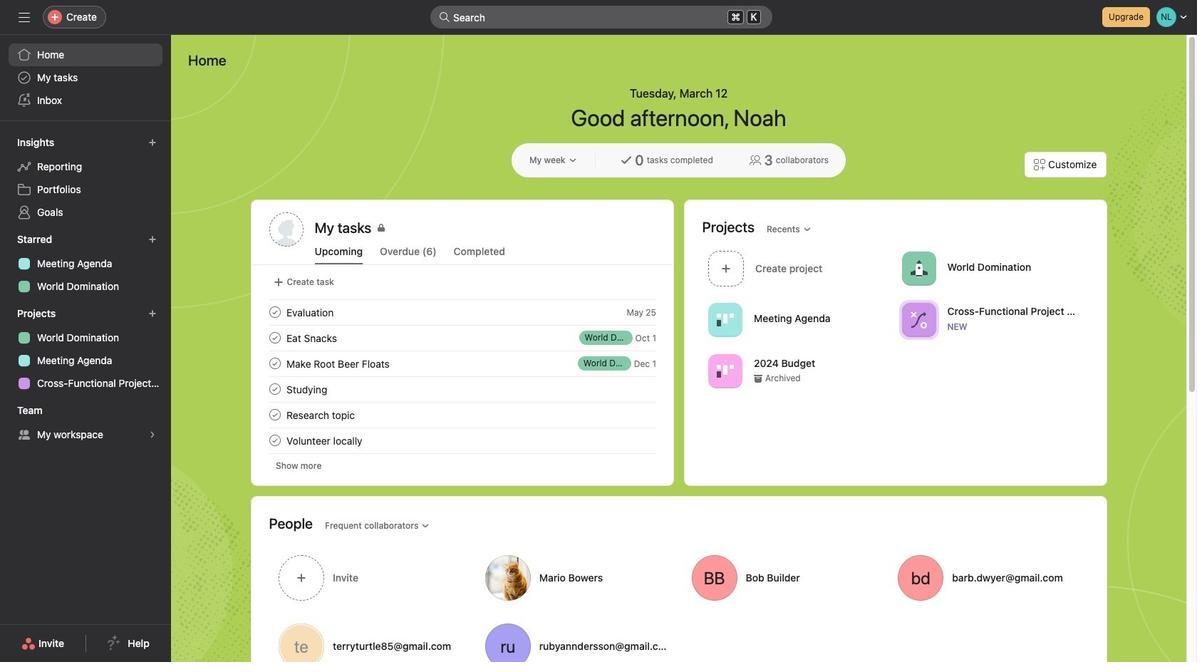 Task type: locate. For each thing, give the bounding box(es) containing it.
0 vertical spatial mark complete image
[[266, 406, 283, 423]]

mark complete image
[[266, 304, 283, 321], [266, 329, 283, 346], [266, 355, 283, 372], [266, 381, 283, 398]]

starred element
[[0, 227, 171, 301]]

3 mark complete image from the top
[[266, 355, 283, 372]]

2 mark complete image from the top
[[266, 329, 283, 346]]

4 mark complete image from the top
[[266, 381, 283, 398]]

3 mark complete checkbox from the top
[[266, 355, 283, 372]]

new project or portfolio image
[[148, 309, 157, 318]]

1 mark complete checkbox from the top
[[266, 304, 283, 321]]

5 mark complete checkbox from the top
[[266, 432, 283, 449]]

1 mark complete image from the top
[[266, 304, 283, 321]]

Mark complete checkbox
[[266, 304, 283, 321], [266, 329, 283, 346], [266, 355, 283, 372], [266, 381, 283, 398], [266, 432, 283, 449]]

rocket image
[[910, 260, 927, 277]]

global element
[[0, 35, 171, 120]]

see details, my workspace image
[[148, 430, 157, 439]]

add items to starred image
[[148, 235, 157, 244]]

mark complete image
[[266, 406, 283, 423], [266, 432, 283, 449]]

4 mark complete checkbox from the top
[[266, 381, 283, 398]]

projects element
[[0, 301, 171, 398]]

1 vertical spatial mark complete image
[[266, 432, 283, 449]]

None field
[[430, 6, 772, 29]]



Task type: describe. For each thing, give the bounding box(es) containing it.
mark complete image for 3rd mark complete checkbox from the bottom of the page
[[266, 355, 283, 372]]

prominent image
[[439, 11, 450, 23]]

board image
[[717, 362, 734, 379]]

Search tasks, projects, and more text field
[[430, 6, 772, 29]]

hide sidebar image
[[19, 11, 30, 23]]

add profile photo image
[[269, 212, 303, 247]]

teams element
[[0, 398, 171, 449]]

mark complete image for fourth mark complete checkbox from the top of the page
[[266, 381, 283, 398]]

new insights image
[[148, 138, 157, 147]]

board image
[[717, 311, 734, 328]]

1 mark complete image from the top
[[266, 406, 283, 423]]

insights element
[[0, 130, 171, 227]]

2 mark complete checkbox from the top
[[266, 329, 283, 346]]

mark complete image for 4th mark complete checkbox from the bottom
[[266, 329, 283, 346]]

line_and_symbols image
[[910, 311, 927, 328]]

mark complete image for 5th mark complete checkbox from the bottom
[[266, 304, 283, 321]]

Mark complete checkbox
[[266, 406, 283, 423]]

2 mark complete image from the top
[[266, 432, 283, 449]]



Task type: vqa. For each thing, say whether or not it's contained in the screenshot.
bottommost Mark complete checkbox
yes



